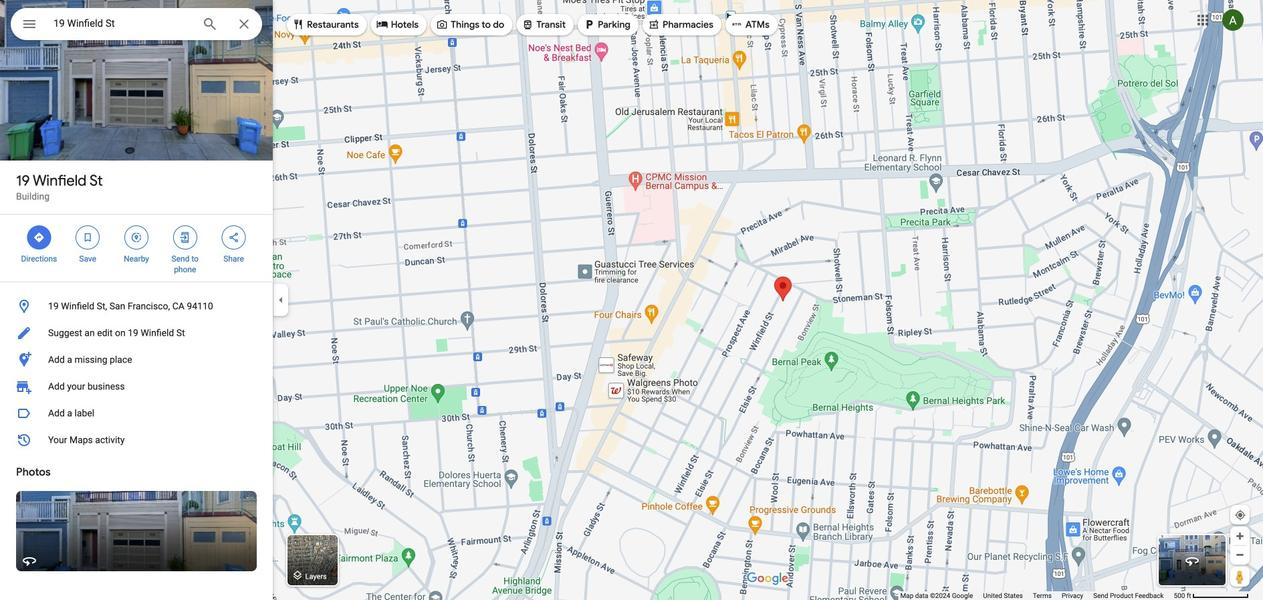 Task type: vqa. For each thing, say whether or not it's contained in the screenshot.
search box in Google Maps element
yes



Task type: locate. For each thing, give the bounding box(es) containing it.
zoom in image
[[1235, 531, 1245, 541]]

main content
[[0, 0, 273, 600]]

None field
[[54, 15, 191, 31]]

street view image
[[1185, 553, 1201, 569]]

show your location image
[[1235, 509, 1247, 521]]

None search field
[[11, 8, 262, 44]]

none field inside 19 winfield st field
[[54, 15, 191, 31]]

none search field inside google maps element
[[11, 8, 262, 44]]



Task type: describe. For each thing, give the bounding box(es) containing it.
google account: augustus odena  
(augustus@adept.ai) image
[[1223, 9, 1244, 31]]

collapse side panel image
[[274, 293, 288, 307]]

google maps element
[[0, 0, 1264, 600]]

actions for 19 winfield st region
[[0, 215, 273, 282]]

19 Winfield St field
[[11, 8, 262, 44]]

show street view coverage image
[[1231, 567, 1250, 587]]

zoom out image
[[1235, 550, 1245, 560]]



